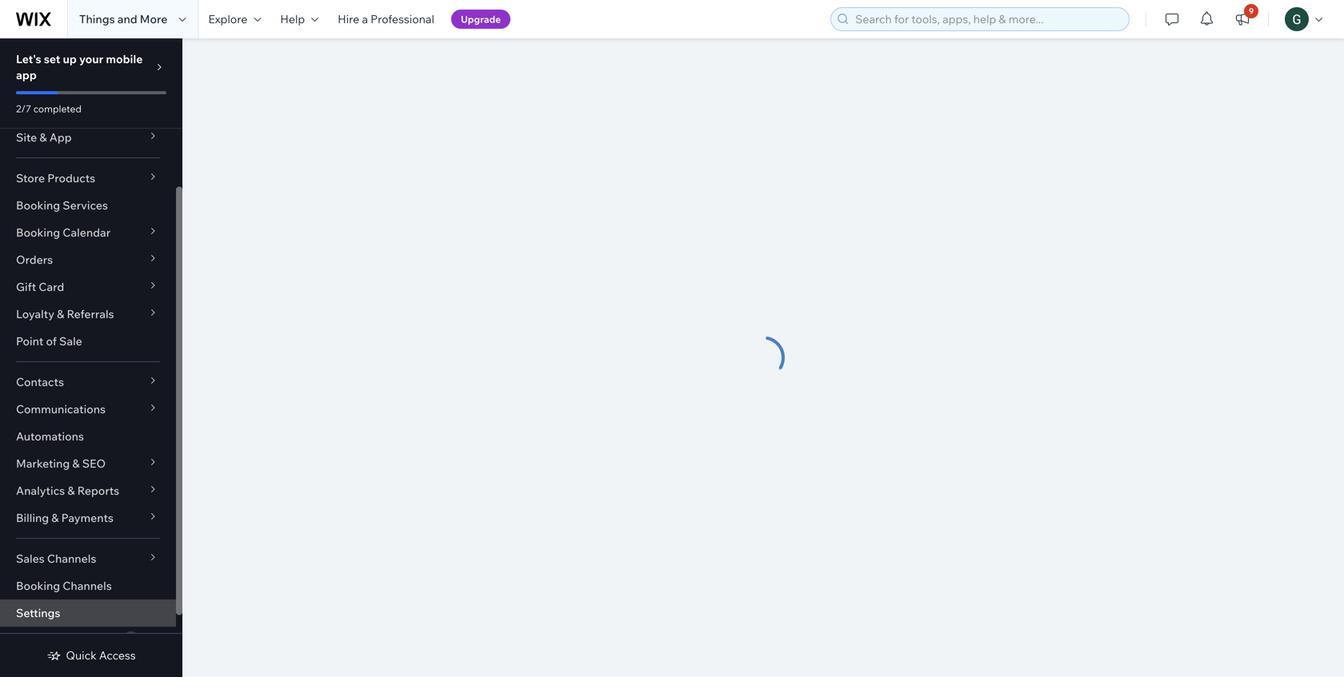 Task type: vqa. For each thing, say whether or not it's contained in the screenshot.
Video link
no



Task type: describe. For each thing, give the bounding box(es) containing it.
& for site
[[40, 130, 47, 144]]

booking services
[[16, 198, 108, 212]]

automations
[[16, 430, 84, 444]]

booking for booking channels
[[16, 579, 60, 593]]

billing & payments
[[16, 511, 114, 525]]

reports
[[77, 484, 119, 498]]

booking services link
[[0, 192, 176, 219]]

set
[[44, 52, 60, 66]]

gift card button
[[0, 274, 176, 301]]

of
[[46, 334, 57, 348]]

store products
[[16, 171, 95, 185]]

orders
[[16, 253, 53, 267]]

upgrade button
[[451, 10, 511, 29]]

settings link
[[0, 600, 176, 627]]

gift
[[16, 280, 36, 294]]

sales channels button
[[0, 546, 176, 573]]

and
[[117, 12, 137, 26]]

mobile
[[106, 52, 143, 66]]

billing & payments button
[[0, 505, 176, 532]]

access
[[99, 649, 136, 663]]

your
[[79, 52, 103, 66]]

site & app
[[16, 130, 72, 144]]

9
[[1249, 6, 1254, 16]]

things
[[79, 12, 115, 26]]

app
[[16, 68, 37, 82]]

help
[[280, 12, 305, 26]]

referrals
[[67, 307, 114, 321]]

& for analytics
[[67, 484, 75, 498]]

& for marketing
[[72, 457, 80, 471]]

quick access button
[[47, 649, 136, 663]]

calendar
[[63, 226, 111, 240]]

sidebar element
[[0, 38, 182, 678]]

hire a professional link
[[328, 0, 444, 38]]

marketing & seo
[[16, 457, 106, 471]]

2/7
[[16, 103, 31, 115]]

things and more
[[79, 12, 167, 26]]

app
[[49, 130, 72, 144]]

& for loyalty
[[57, 307, 64, 321]]

let's
[[16, 52, 41, 66]]

a
[[362, 12, 368, 26]]

orders button
[[0, 246, 176, 274]]

completed
[[33, 103, 82, 115]]

communications button
[[0, 396, 176, 423]]

point
[[16, 334, 43, 348]]

point of sale
[[16, 334, 82, 348]]

booking for booking calendar
[[16, 226, 60, 240]]

card
[[39, 280, 64, 294]]

quick
[[66, 649, 97, 663]]



Task type: locate. For each thing, give the bounding box(es) containing it.
booking down store
[[16, 198, 60, 212]]

booking inside popup button
[[16, 226, 60, 240]]

help button
[[271, 0, 328, 38]]

store
[[16, 171, 45, 185]]

9 button
[[1225, 0, 1260, 38]]

booking inside "link"
[[16, 579, 60, 593]]

1 vertical spatial channels
[[63, 579, 112, 593]]

sales
[[16, 552, 45, 566]]

hire a professional
[[338, 12, 434, 26]]

1 booking from the top
[[16, 198, 60, 212]]

quick access
[[66, 649, 136, 663]]

hire
[[338, 12, 359, 26]]

communications
[[16, 402, 106, 416]]

store products button
[[0, 165, 176, 192]]

services
[[63, 198, 108, 212]]

& for billing
[[51, 511, 59, 525]]

loyalty & referrals
[[16, 307, 114, 321]]

analytics & reports button
[[0, 478, 176, 505]]

booking for booking services
[[16, 198, 60, 212]]

seo
[[82, 457, 106, 471]]

0 vertical spatial channels
[[47, 552, 96, 566]]

0 vertical spatial booking
[[16, 198, 60, 212]]

let's set up your mobile app
[[16, 52, 143, 82]]

channels for sales channels
[[47, 552, 96, 566]]

booking calendar
[[16, 226, 111, 240]]

1 vertical spatial booking
[[16, 226, 60, 240]]

channels
[[47, 552, 96, 566], [63, 579, 112, 593]]

point of sale link
[[0, 328, 176, 355]]

site
[[16, 130, 37, 144]]

professional
[[371, 12, 434, 26]]

products
[[47, 171, 95, 185]]

sales channels
[[16, 552, 96, 566]]

marketing
[[16, 457, 70, 471]]

analytics
[[16, 484, 65, 498]]

settings
[[16, 607, 60, 621]]

loyalty
[[16, 307, 54, 321]]

marketing & seo button
[[0, 450, 176, 478]]

contacts
[[16, 375, 64, 389]]

& right loyalty
[[57, 307, 64, 321]]

channels inside "link"
[[63, 579, 112, 593]]

& right site
[[40, 130, 47, 144]]

booking channels link
[[0, 573, 176, 600]]

Search for tools, apps, help & more... field
[[851, 8, 1124, 30]]

& left reports
[[67, 484, 75, 498]]

& right billing
[[51, 511, 59, 525]]

automations link
[[0, 423, 176, 450]]

2 booking from the top
[[16, 226, 60, 240]]

channels up booking channels
[[47, 552, 96, 566]]

upgrade
[[461, 13, 501, 25]]

contacts button
[[0, 369, 176, 396]]

&
[[40, 130, 47, 144], [57, 307, 64, 321], [72, 457, 80, 471], [67, 484, 75, 498], [51, 511, 59, 525]]

billing
[[16, 511, 49, 525]]

explore
[[208, 12, 247, 26]]

more
[[140, 12, 167, 26]]

gift card
[[16, 280, 64, 294]]

channels inside dropdown button
[[47, 552, 96, 566]]

booking calendar button
[[0, 219, 176, 246]]

booking up settings
[[16, 579, 60, 593]]

booking
[[16, 198, 60, 212], [16, 226, 60, 240], [16, 579, 60, 593]]

booking channels
[[16, 579, 112, 593]]

up
[[63, 52, 77, 66]]

payments
[[61, 511, 114, 525]]

& left seo
[[72, 457, 80, 471]]

loyalty & referrals button
[[0, 301, 176, 328]]

channels for booking channels
[[63, 579, 112, 593]]

2 vertical spatial booking
[[16, 579, 60, 593]]

site & app button
[[0, 124, 176, 151]]

booking up orders
[[16, 226, 60, 240]]

2/7 completed
[[16, 103, 82, 115]]

3 booking from the top
[[16, 579, 60, 593]]

analytics & reports
[[16, 484, 119, 498]]

channels down sales channels dropdown button
[[63, 579, 112, 593]]

sale
[[59, 334, 82, 348]]



